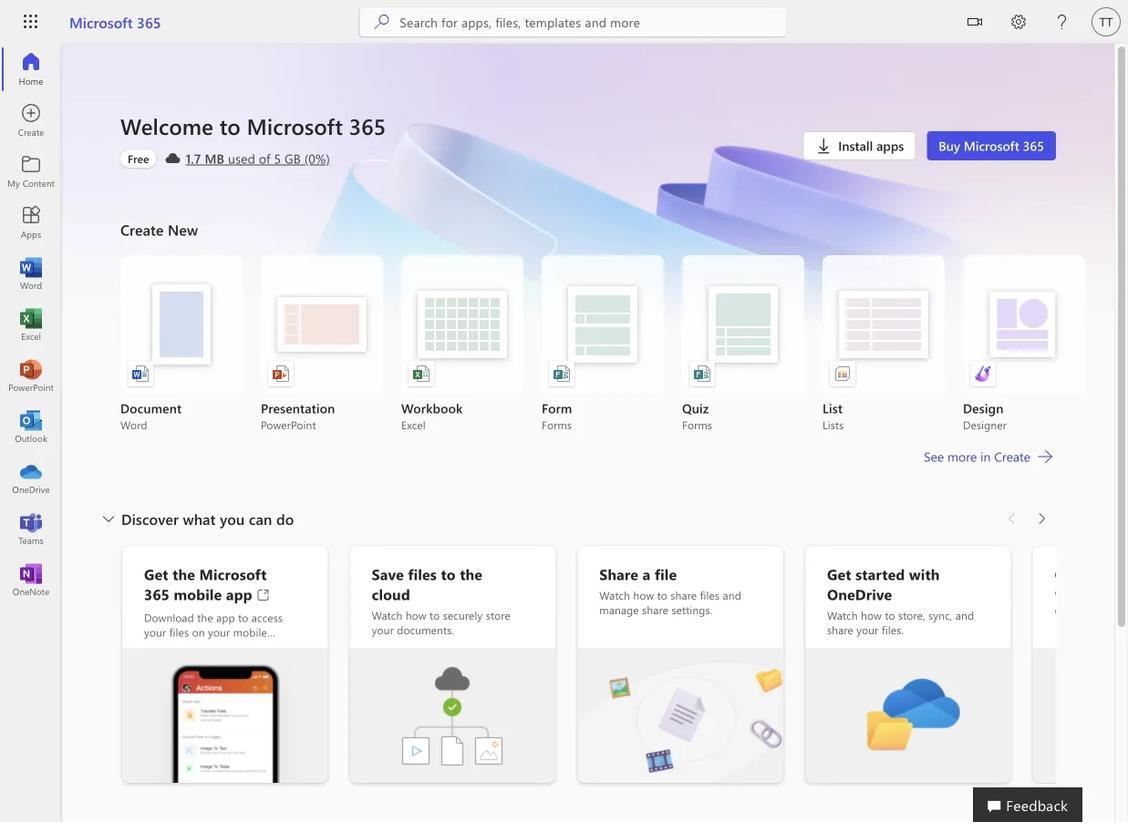Task type: vqa. For each thing, say whether or not it's contained in the screenshot.


Task type: describe. For each thing, give the bounding box(es) containing it.
how inside get started with onedrive watch how to store, sync, and share your files.
[[861, 608, 882, 623]]

save files to the cloud image
[[350, 649, 556, 783]]

save files to the cloud watch how to securely store your documents.
[[372, 565, 511, 638]]

my content image
[[22, 162, 40, 181]]

access
[[252, 611, 283, 625]]

word
[[120, 418, 147, 432]]

presentation powerpoint
[[261, 400, 335, 432]]

powerpoint
[[261, 418, 316, 432]]

lists list image
[[834, 365, 852, 383]]

download the app to access your files on your mobile device.
[[144, 611, 283, 654]]

this account doesn't have a microsoft 365 subscription. click to view your benefits. tooltip
[[120, 150, 157, 168]]

get for get the microsoft 365 mobile app
[[144, 565, 168, 584]]

get the microsoft 365 mobile app
[[144, 565, 267, 604]]

to up securely
[[441, 565, 456, 584]]

1.7 mb used of 5 gb (0%)
[[186, 150, 330, 167]]

in
[[981, 448, 991, 465]]

onenote image
[[22, 571, 40, 589]]

1 vertical spatial create
[[994, 448, 1031, 465]]

your right on
[[208, 625, 230, 640]]

document
[[120, 400, 182, 417]]

365 inside button
[[1023, 137, 1044, 154]]

cloud
[[372, 585, 410, 604]]

365 inside banner
[[137, 12, 161, 31]]

store,
[[898, 608, 925, 623]]

to inside collaborate watch how to e
[[1113, 588, 1123, 603]]

forms for form
[[542, 418, 572, 432]]

apps image
[[22, 213, 40, 232]]

download
[[144, 611, 194, 625]]

(0%)
[[305, 150, 330, 167]]

next image
[[1032, 504, 1051, 534]]

buy microsoft 365 button
[[927, 131, 1056, 161]]

5
[[274, 150, 281, 167]]

1 horizontal spatial share
[[671, 588, 697, 603]]

onedrive
[[827, 585, 892, 604]]

files inside the download the app to access your files on your mobile device.
[[169, 625, 189, 640]]

install
[[838, 137, 873, 154]]

forms survey image
[[553, 365, 571, 383]]

create new element
[[120, 215, 1085, 504]]

watch inside collaborate watch how to e
[[1055, 588, 1086, 603]]

and inside 'share a file watch how to share files and manage share settings.'
[[723, 588, 741, 603]]

mobile inside get the microsoft 365 mobile app
[[174, 585, 222, 604]]

create image
[[22, 111, 40, 130]]

to inside the download the app to access your files on your mobile device.
[[238, 611, 248, 625]]

discover what you can do
[[121, 509, 294, 529]]

what
[[183, 509, 216, 529]]

microsoft 365 banner
[[0, 0, 1128, 47]]

a
[[643, 565, 651, 584]]

 button
[[953, 0, 997, 47]]

excel image
[[22, 316, 40, 334]]

welcome
[[120, 111, 213, 140]]

excel
[[401, 418, 426, 432]]

new quiz image
[[693, 365, 711, 383]]

teams image
[[22, 520, 40, 538]]

get for get started with onedrive watch how to store, sync, and share your files.
[[827, 565, 852, 584]]

of
[[259, 150, 270, 167]]

forms for quiz
[[682, 418, 712, 432]]

file
[[655, 565, 677, 584]]

outlook image
[[22, 418, 40, 436]]

device.
[[144, 640, 178, 654]]

e
[[1126, 588, 1128, 603]]

app inside get the microsoft 365 mobile app
[[226, 585, 252, 604]]

started
[[856, 565, 905, 584]]

form forms
[[542, 400, 572, 432]]

the inside "save files to the cloud watch how to securely store your documents."
[[460, 565, 483, 584]]

share a file image
[[578, 649, 783, 783]]

used
[[228, 150, 255, 167]]

tt button
[[1084, 0, 1128, 44]]

0 vertical spatial create
[[120, 220, 164, 239]]

discover
[[121, 509, 179, 529]]

share
[[600, 565, 639, 584]]

onedrive image
[[22, 469, 40, 487]]

microsoft inside get the microsoft 365 mobile app
[[199, 565, 267, 584]]

watch inside "save files to the cloud watch how to securely store your documents."
[[372, 608, 403, 623]]

see more in create link
[[922, 446, 1056, 468]]

collaborate
[[1055, 565, 1128, 584]]

Search box. Suggestions appear as you type. search field
[[400, 7, 787, 36]]

quiz
[[682, 400, 709, 417]]

mb
[[205, 150, 224, 167]]



Task type: locate. For each thing, give the bounding box(es) containing it.
and inside get started with onedrive watch how to store, sync, and share your files.
[[956, 608, 974, 623]]

to inside 'share a file watch how to share files and manage share settings.'
[[657, 588, 668, 603]]

1 vertical spatial files
[[700, 588, 720, 603]]

how inside "save files to the cloud watch how to securely store your documents."
[[406, 608, 427, 623]]

to down file
[[657, 588, 668, 603]]

2 vertical spatial files
[[169, 625, 189, 640]]

2 horizontal spatial share
[[827, 623, 854, 638]]

forms inside form forms
[[542, 418, 572, 432]]

0 horizontal spatial share
[[642, 603, 669, 617]]

the for mobile
[[173, 565, 195, 584]]

workbook
[[401, 400, 463, 417]]

install apps
[[838, 137, 904, 154]]

designer
[[963, 418, 1007, 432]]

0 horizontal spatial mobile
[[174, 585, 222, 604]]

share inside get started with onedrive watch how to store, sync, and share your files.
[[827, 623, 854, 638]]

create right the in
[[994, 448, 1031, 465]]

get inside get started with onedrive watch how to store, sync, and share your files.
[[827, 565, 852, 584]]

1 vertical spatial app
[[216, 611, 235, 625]]

how down cloud
[[406, 608, 427, 623]]

how down a
[[633, 588, 654, 603]]

document word
[[120, 400, 182, 432]]

excel workbook image
[[412, 365, 431, 383]]

navigation
[[0, 44, 62, 606]]

quiz forms
[[682, 400, 712, 432]]

get started with onedrive watch how to store, sync, and share your files.
[[827, 565, 974, 638]]

app
[[226, 585, 252, 604], [216, 611, 235, 625]]

with
[[909, 565, 940, 584]]

list
[[120, 255, 1085, 432]]

none search field inside microsoft 365 banner
[[360, 7, 787, 36]]

create left new on the left top of the page
[[120, 220, 164, 239]]

share
[[671, 588, 697, 603], [642, 603, 669, 617], [827, 623, 854, 638]]

forms
[[542, 418, 572, 432], [682, 418, 712, 432]]

and
[[723, 588, 741, 603], [956, 608, 974, 623]]

0 horizontal spatial forms
[[542, 418, 572, 432]]

buy
[[939, 137, 960, 154]]

mobile right on
[[233, 625, 267, 640]]

watch down share
[[600, 588, 630, 603]]

list containing document
[[120, 255, 1085, 432]]

designer design image
[[974, 365, 992, 383]]

1.7
[[186, 150, 201, 167]]

your
[[372, 623, 394, 638], [857, 623, 879, 638], [144, 625, 166, 640], [208, 625, 230, 640]]

microsoft inside button
[[964, 137, 1020, 154]]

watch down cloud
[[372, 608, 403, 623]]

how inside collaborate watch how to e
[[1089, 588, 1110, 603]]

your down cloud
[[372, 623, 394, 638]]

on
[[192, 625, 205, 640]]

to left securely
[[430, 608, 440, 623]]

word image
[[22, 265, 40, 283]]

your left files.
[[857, 623, 879, 638]]

get up download
[[144, 565, 168, 584]]

files.
[[882, 623, 904, 638]]

manage
[[600, 603, 639, 617]]

the down get the microsoft 365 mobile app at left bottom
[[197, 611, 213, 625]]

the up securely
[[460, 565, 483, 584]]

designer design image
[[974, 365, 992, 383]]

1 horizontal spatial files
[[408, 565, 437, 584]]


[[968, 15, 982, 29]]

welcome to microsoft 365
[[120, 111, 386, 140]]

2 horizontal spatial the
[[460, 565, 483, 584]]

1 horizontal spatial forms
[[682, 418, 712, 432]]

None search field
[[360, 7, 787, 36]]

install apps button
[[803, 131, 916, 161]]

watch down collaborate
[[1055, 588, 1086, 603]]

files
[[408, 565, 437, 584], [700, 588, 720, 603], [169, 625, 189, 640]]

get started with onedrive image
[[805, 649, 1011, 783]]

1 horizontal spatial mobile
[[233, 625, 267, 640]]

more
[[948, 448, 977, 465]]

to up "used"
[[220, 111, 241, 140]]

0 vertical spatial mobile
[[174, 585, 222, 604]]

buy microsoft 365
[[939, 137, 1044, 154]]

0 horizontal spatial create
[[120, 220, 164, 239]]

0 horizontal spatial the
[[173, 565, 195, 584]]

store
[[486, 608, 511, 623]]

watch down the onedrive
[[827, 608, 858, 623]]

how
[[633, 588, 654, 603], [1089, 588, 1110, 603], [406, 608, 427, 623], [861, 608, 882, 623]]

files inside 'share a file watch how to share files and manage share settings.'
[[700, 588, 720, 603]]

app inside the download the app to access your files on your mobile device.
[[216, 611, 235, 625]]

do
[[276, 509, 294, 529]]

how down collaborate
[[1089, 588, 1110, 603]]

microsoft inside banner
[[69, 12, 133, 31]]

forms down form
[[542, 418, 572, 432]]

1 forms from the left
[[542, 418, 572, 432]]

powerpoint image
[[22, 367, 40, 385]]

share right manage
[[642, 603, 669, 617]]

0 horizontal spatial files
[[169, 625, 189, 640]]

documents.
[[397, 623, 454, 638]]

get the microsoft 365 mobile app image
[[122, 649, 328, 783]]

0 horizontal spatial and
[[723, 588, 741, 603]]

2 get from the left
[[827, 565, 852, 584]]

tt
[[1100, 15, 1113, 29]]

and right settings.
[[723, 588, 741, 603]]

list
[[823, 400, 843, 417]]

create new
[[120, 220, 198, 239]]

1 vertical spatial mobile
[[233, 625, 267, 640]]

watch inside 'share a file watch how to share files and manage share settings.'
[[600, 588, 630, 603]]

and right sync,
[[956, 608, 974, 623]]

gb
[[285, 150, 301, 167]]

see
[[924, 448, 944, 465]]

mobile up download
[[174, 585, 222, 604]]

your inside get started with onedrive watch how to store, sync, and share your files.
[[857, 623, 879, 638]]

free
[[128, 151, 149, 166]]

powerpoint presentation image
[[272, 365, 290, 383]]

new
[[168, 220, 198, 239]]

see more in create
[[924, 448, 1031, 465]]

0 vertical spatial files
[[408, 565, 437, 584]]

microsoft
[[69, 12, 133, 31], [247, 111, 343, 140], [964, 137, 1020, 154], [199, 565, 267, 584]]

word document image
[[131, 365, 150, 383]]

watch inside get started with onedrive watch how to store, sync, and share your files.
[[827, 608, 858, 623]]

feedback
[[1006, 795, 1068, 815]]

the for access
[[197, 611, 213, 625]]

create
[[120, 220, 164, 239], [994, 448, 1031, 465]]

sync,
[[929, 608, 953, 623]]

can
[[249, 509, 272, 529]]

1 get from the left
[[144, 565, 168, 584]]

1 horizontal spatial the
[[197, 611, 213, 625]]

design
[[963, 400, 1004, 417]]

to left e
[[1113, 588, 1123, 603]]

save
[[372, 565, 404, 584]]

presentation
[[261, 400, 335, 417]]

1 horizontal spatial get
[[827, 565, 852, 584]]

settings.
[[672, 603, 713, 617]]

you
[[220, 509, 245, 529]]

lists
[[823, 418, 844, 432]]

1 horizontal spatial and
[[956, 608, 974, 623]]

the inside get the microsoft 365 mobile app
[[173, 565, 195, 584]]

share for share a file
[[642, 603, 669, 617]]

2 forms from the left
[[682, 418, 712, 432]]

the
[[173, 565, 195, 584], [460, 565, 483, 584], [197, 611, 213, 625]]

0 vertical spatial and
[[723, 588, 741, 603]]

list lists
[[823, 400, 844, 432]]

2 horizontal spatial files
[[700, 588, 720, 603]]

mobile
[[174, 585, 222, 604], [233, 625, 267, 640]]

365
[[137, 12, 161, 31], [349, 111, 386, 140], [1023, 137, 1044, 154], [144, 585, 170, 604]]

collaborate in real time image
[[1033, 649, 1128, 783]]

workbook excel
[[401, 400, 463, 432]]

share down the onedrive
[[827, 623, 854, 638]]

design designer
[[963, 400, 1007, 432]]

feedback button
[[973, 788, 1083, 823]]

1 vertical spatial and
[[956, 608, 974, 623]]

app up access
[[226, 585, 252, 604]]

to left 'store,'
[[885, 608, 895, 623]]

your left on
[[144, 625, 166, 640]]

share for get started with onedrive
[[827, 623, 854, 638]]

to left access
[[238, 611, 248, 625]]

securely
[[443, 608, 483, 623]]

form
[[542, 400, 572, 417]]

collaborate watch how to e
[[1055, 565, 1128, 632]]

get
[[144, 565, 168, 584], [827, 565, 852, 584]]

files inside "save files to the cloud watch how to securely store your documents."
[[408, 565, 437, 584]]

0 vertical spatial app
[[226, 585, 252, 604]]

your inside "save files to the cloud watch how to securely store your documents."
[[372, 623, 394, 638]]

watch
[[600, 588, 630, 603], [1055, 588, 1086, 603], [372, 608, 403, 623], [827, 608, 858, 623]]

discover what you can do button
[[96, 504, 298, 534]]

microsoft 365
[[69, 12, 161, 31]]

share down file
[[671, 588, 697, 603]]

mobile inside the download the app to access your files on your mobile device.
[[233, 625, 267, 640]]

the up download
[[173, 565, 195, 584]]

get inside get the microsoft 365 mobile app
[[144, 565, 168, 584]]

0 horizontal spatial get
[[144, 565, 168, 584]]

365 inside get the microsoft 365 mobile app
[[144, 585, 170, 604]]

how down the onedrive
[[861, 608, 882, 623]]

to inside get started with onedrive watch how to store, sync, and share your files.
[[885, 608, 895, 623]]

forms down quiz
[[682, 418, 712, 432]]

apps
[[877, 137, 904, 154]]

how inside 'share a file watch how to share files and manage share settings.'
[[633, 588, 654, 603]]

share a file watch how to share files and manage share settings.
[[600, 565, 741, 617]]

app right on
[[216, 611, 235, 625]]

get up the onedrive
[[827, 565, 852, 584]]

to
[[220, 111, 241, 140], [441, 565, 456, 584], [657, 588, 668, 603], [1113, 588, 1123, 603], [430, 608, 440, 623], [885, 608, 895, 623], [238, 611, 248, 625]]

the inside the download the app to access your files on your mobile device.
[[197, 611, 213, 625]]

home image
[[22, 60, 40, 78]]

1 horizontal spatial create
[[994, 448, 1031, 465]]



